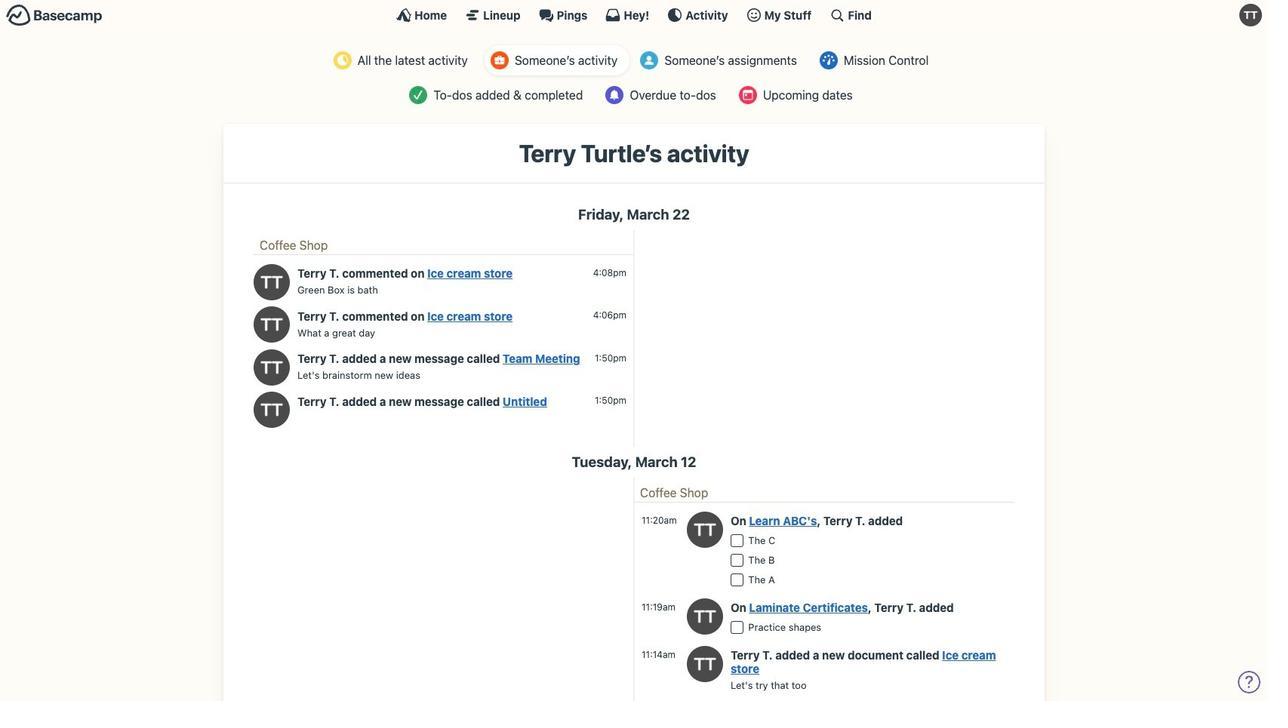 Task type: locate. For each thing, give the bounding box(es) containing it.
0 vertical spatial terry turtle image
[[254, 307, 290, 343]]

11:14am element
[[642, 649, 676, 661]]

assignment image
[[641, 51, 659, 69]]

main element
[[0, 0, 1269, 29]]

reminder image
[[606, 86, 624, 104]]

terry turtle image
[[254, 307, 290, 343], [687, 599, 723, 635]]

1 horizontal spatial terry turtle image
[[687, 599, 723, 635]]

event image
[[739, 86, 757, 104]]

0 vertical spatial 1:50pm element
[[595, 352, 627, 364]]

4:08pm element
[[593, 267, 627, 278]]

activity report image
[[333, 51, 352, 69]]

1 vertical spatial terry turtle image
[[687, 599, 723, 635]]

1:50pm element
[[595, 352, 627, 364], [595, 395, 627, 406]]

terry turtle image
[[1240, 4, 1262, 26], [254, 264, 290, 300], [254, 349, 290, 385], [254, 392, 290, 428], [687, 512, 723, 548], [687, 646, 723, 682]]

1 vertical spatial 1:50pm element
[[595, 395, 627, 406]]

0 horizontal spatial terry turtle image
[[254, 307, 290, 343]]

todo image
[[409, 86, 428, 104]]



Task type: describe. For each thing, give the bounding box(es) containing it.
gauge image
[[820, 51, 838, 69]]

4:06pm element
[[593, 310, 627, 321]]

11:20am element
[[642, 515, 677, 526]]

1 1:50pm element from the top
[[595, 352, 627, 364]]

2 1:50pm element from the top
[[595, 395, 627, 406]]

keyboard shortcut: ⌘ + / image
[[830, 8, 845, 23]]

person report image
[[491, 51, 509, 69]]

terry turtle image for 11:19am element
[[687, 599, 723, 635]]

terry turtle image for "4:06pm" element
[[254, 307, 290, 343]]

switch accounts image
[[6, 4, 103, 27]]

11:19am element
[[642, 602, 676, 613]]



Task type: vqa. For each thing, say whether or not it's contained in the screenshot.
Find a project… text box
no



